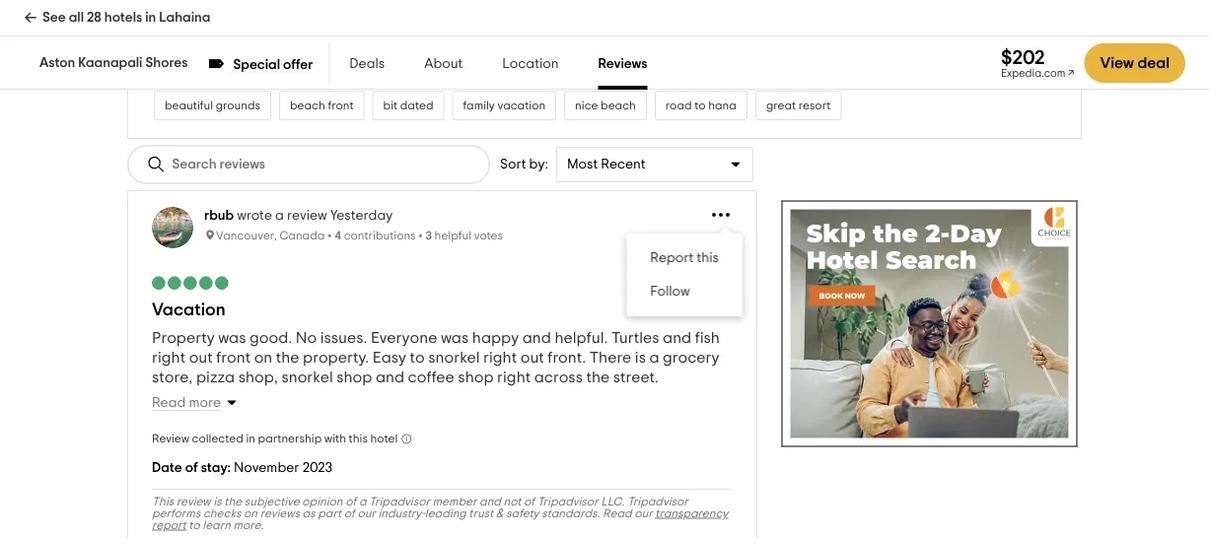 Task type: describe. For each thing, give the bounding box(es) containing it.
is inside this review is the subjective opinion of a tripadvisor member and not of tripadvisor llc. tripadvisor performs checks on reviews as part of our industry-leading trust & safety standards. read our
[[213, 496, 222, 508]]

sort
[[500, 158, 526, 172]]

good.
[[250, 331, 292, 346]]

easy
[[373, 350, 406, 366]]

2 vertical spatial to
[[189, 520, 200, 532]]

the down there
[[586, 370, 610, 386]]

store,
[[152, 370, 193, 386]]

1 tripadvisor from the left
[[369, 496, 430, 508]]

bit dated
[[383, 100, 434, 112]]

everyone
[[371, 331, 437, 346]]

4 contributions 3 helpful votes
[[335, 230, 503, 242]]

location
[[502, 57, 559, 71]]

Search search field
[[172, 156, 316, 173]]

vacation link
[[152, 301, 225, 319]]

bedroom
[[165, 62, 214, 74]]

pools
[[406, 62, 436, 74]]

on inside this review is the subjective opinion of a tripadvisor member and not of tripadvisor llc. tripadvisor performs checks on reviews as part of our industry-leading trust & safety standards. read our
[[244, 508, 257, 520]]

performs
[[152, 508, 201, 520]]

and inside washer and dryer button
[[929, 25, 951, 37]]

view
[[1100, 55, 1134, 71]]

courts
[[571, 62, 606, 74]]

2 was from the left
[[441, 331, 469, 346]]

tennis
[[537, 62, 569, 74]]

pools and hot tubs button
[[395, 53, 518, 83]]

no
[[296, 331, 317, 346]]

beach inside 'button'
[[290, 100, 325, 112]]

grocery store button
[[684, 16, 778, 45]]

washer
[[888, 25, 927, 37]]

grocery store
[[695, 25, 768, 37]]

0 vertical spatial snorkel
[[428, 350, 480, 366]]

special
[[233, 58, 280, 72]]

transparency report link
[[152, 508, 728, 532]]

lahaina
[[159, 11, 211, 25]]

3 tripadvisor from the left
[[627, 496, 688, 508]]

on inside 'property was good.  no issues.  everyone was happy and helpful.  turtles and fish right out front on the property.  easy to snorkel right out front.  there is a grocery store, pizza shop, snorkel shop and coffee shop right across the street.'
[[254, 350, 273, 366]]

suite
[[455, 25, 481, 37]]

and inside the pools and hot tubs button
[[439, 62, 461, 74]]

and inside this review is the subjective opinion of a tripadvisor member and not of tripadvisor llc. tripadvisor performs checks on reviews as part of our industry-leading trust & safety standards. read our
[[479, 496, 501, 508]]

property was good.  no issues.  everyone was happy and helpful.  turtles and fish right out front on the property.  easy to snorkel right out front.  there is a grocery store, pizza shop, snorkel shop and coffee shop right across the street.
[[152, 331, 720, 386]]

read inside this review is the subjective opinion of a tripadvisor member and not of tripadvisor llc. tripadvisor performs checks on reviews as part of our industry-leading trust & safety standards. read our
[[603, 508, 632, 520]]

read more
[[152, 397, 221, 410]]

2 out from the left
[[521, 350, 544, 366]]

by:
[[529, 158, 548, 172]]

hotel
[[370, 433, 398, 445]]

family
[[463, 100, 495, 112]]

full kitchen
[[510, 25, 569, 37]]

reviews
[[598, 57, 648, 71]]

grounds
[[216, 100, 260, 112]]

standards.
[[542, 508, 600, 520]]

reviews inside button
[[181, 25, 220, 37]]

and down easy
[[376, 370, 405, 386]]

and left fish
[[663, 331, 692, 346]]

full kitchen button
[[500, 16, 579, 45]]

report
[[152, 520, 186, 532]]

review
[[152, 433, 189, 445]]

on site restaurant
[[282, 62, 377, 74]]

search image
[[146, 155, 166, 175]]

kitchen
[[529, 25, 569, 37]]

this review is the subjective opinion of a tripadvisor member and not of tripadvisor llc. tripadvisor performs checks on reviews as part of our industry-leading trust & safety standards. read our
[[152, 496, 688, 520]]

0 horizontal spatial this
[[349, 433, 368, 445]]

0 vertical spatial this
[[697, 252, 719, 265]]

checks
[[203, 508, 241, 520]]

the down good.
[[276, 350, 299, 366]]

28
[[87, 11, 101, 25]]

expedia.com
[[1001, 68, 1066, 78]]

votes
[[474, 230, 503, 242]]

reviews inside this review is the subjective opinion of a tripadvisor member and not of tripadvisor llc. tripadvisor performs checks on reviews as part of our industry-leading trust & safety standards. read our
[[260, 508, 300, 520]]

recent
[[601, 158, 646, 172]]

all reviews button
[[154, 16, 231, 45]]

bit dated button
[[372, 91, 444, 120]]

0 horizontal spatial a
[[275, 209, 284, 223]]

1 horizontal spatial in
[[246, 433, 255, 445]]

safety
[[506, 508, 539, 520]]

2 our from the left
[[635, 508, 653, 520]]

hana
[[708, 100, 737, 112]]

nice
[[575, 100, 598, 112]]

aston
[[39, 56, 75, 70]]

vacation
[[498, 100, 546, 112]]

more.
[[233, 520, 264, 532]]

across
[[534, 370, 583, 386]]

2 tripadvisor from the left
[[537, 496, 598, 508]]

kaanapali
[[78, 56, 143, 70]]

see
[[42, 11, 66, 25]]

learn
[[203, 520, 231, 532]]

grocery inside button
[[695, 25, 737, 37]]

rbub link
[[204, 209, 234, 223]]

ocean view
[[797, 25, 858, 37]]

a inside this review is the subjective opinion of a tripadvisor member and not of tripadvisor llc. tripadvisor performs checks on reviews as part of our industry-leading trust & safety standards. read our
[[359, 496, 366, 508]]

part
[[318, 508, 341, 520]]

beach front button
[[279, 91, 365, 120]]

is inside 'property was good.  no issues.  everyone was happy and helpful.  turtles and fish right out front on the property.  easy to snorkel right out front.  there is a grocery store, pizza shop, snorkel shop and coffee shop right across the street.'
[[635, 350, 646, 366]]

aloha
[[421, 25, 453, 37]]

november
[[234, 462, 299, 476]]

report
[[650, 252, 694, 265]]

partnership
[[258, 433, 322, 445]]

parking fee
[[635, 62, 697, 74]]

vacation
[[152, 301, 225, 319]]

tubs
[[483, 62, 507, 74]]

most
[[567, 158, 598, 172]]

parking fee button
[[625, 53, 708, 83]]

ocean
[[797, 25, 832, 37]]

all reviews
[[165, 25, 220, 37]]



Task type: vqa. For each thing, say whether or not it's contained in the screenshot.
Vacation Rentals
no



Task type: locate. For each thing, give the bounding box(es) containing it.
front inside 'button'
[[328, 100, 354, 112]]

1 vertical spatial grocery
[[663, 350, 720, 366]]

pizza
[[196, 370, 235, 386]]

road to hana
[[666, 100, 737, 112]]

2 vertical spatial a
[[359, 496, 366, 508]]

to left learn
[[189, 520, 200, 532]]

property
[[152, 331, 215, 346]]

1 horizontal spatial was
[[441, 331, 469, 346]]

0 vertical spatial restaurant
[[334, 25, 391, 37]]

grocery left store
[[695, 25, 737, 37]]

offer
[[283, 58, 313, 72]]

1 our from the left
[[357, 508, 376, 520]]

1 vertical spatial reviews
[[260, 508, 300, 520]]

on left the site
[[282, 62, 296, 74]]

transparency report
[[152, 508, 728, 532]]

and left not
[[479, 496, 501, 508]]

front inside 'property was good.  no issues.  everyone was happy and helpful.  turtles and fish right out front on the property.  easy to snorkel right out front.  there is a grocery store, pizza shop, snorkel shop and coffee shop right across the street.'
[[216, 350, 251, 366]]

date
[[152, 462, 182, 476]]

garden pool
[[598, 25, 665, 37]]

2 horizontal spatial a
[[650, 350, 660, 366]]

out up pizza at the left bottom
[[189, 350, 213, 366]]

the inside button
[[250, 25, 268, 37]]

1 vertical spatial read
[[603, 508, 632, 520]]

washer and dryer
[[888, 25, 982, 37]]

coffee
[[408, 370, 455, 386]]

0 vertical spatial review
[[287, 209, 327, 223]]

a right wrote
[[275, 209, 284, 223]]

1 vertical spatial snorkel
[[282, 370, 333, 386]]

0 vertical spatial is
[[635, 350, 646, 366]]

and up front. on the bottom left of page
[[523, 331, 551, 346]]

0 horizontal spatial was
[[218, 331, 246, 346]]

0 vertical spatial reviews
[[181, 25, 220, 37]]

snorkel down property.
[[282, 370, 333, 386]]

1 horizontal spatial to
[[410, 350, 425, 366]]

grocery down fish
[[663, 350, 720, 366]]

was
[[218, 331, 246, 346], [441, 331, 469, 346]]

0 vertical spatial a
[[275, 209, 284, 223]]

reviews left as
[[260, 508, 300, 520]]

and left dryer at the top right of page
[[929, 25, 951, 37]]

0 horizontal spatial to
[[189, 520, 200, 532]]

in inside see all 28 hotels in lahaina link
[[145, 11, 156, 25]]

beach for nice
[[601, 100, 636, 112]]

1 horizontal spatial shop
[[458, 370, 494, 386]]

beach down the site
[[290, 100, 325, 112]]

issues.
[[320, 331, 367, 346]]

was left good.
[[218, 331, 246, 346]]

special offer
[[233, 58, 313, 72]]

member
[[433, 496, 477, 508]]

to inside 'property was good.  no issues.  everyone was happy and helpful.  turtles and fish right out front on the property.  easy to snorkel right out front.  there is a grocery store, pizza shop, snorkel shop and coffee shop right across the street.'
[[410, 350, 425, 366]]

1 vertical spatial is
[[213, 496, 222, 508]]

tripadvisor
[[369, 496, 430, 508], [537, 496, 598, 508], [627, 496, 688, 508]]

review inside this review is the subjective opinion of a tripadvisor member and not of tripadvisor llc. tripadvisor performs checks on reviews as part of our industry-leading trust & safety standards. read our
[[176, 496, 211, 508]]

read down store,
[[152, 397, 186, 410]]

to down everyone
[[410, 350, 425, 366]]

beach left club
[[270, 25, 306, 37]]

review right wrote
[[287, 209, 327, 223]]

aloha suite
[[421, 25, 481, 37]]

the up "special"
[[250, 25, 268, 37]]

was left the happy
[[441, 331, 469, 346]]

1 horizontal spatial snorkel
[[428, 350, 480, 366]]

family vacation
[[463, 100, 546, 112]]

0 horizontal spatial our
[[357, 508, 376, 520]]

dryer
[[953, 25, 982, 37]]

shop
[[337, 370, 372, 386], [458, 370, 494, 386]]

out up across
[[521, 350, 544, 366]]

follow
[[650, 285, 690, 299]]

2 horizontal spatial to
[[695, 100, 706, 112]]

1 vertical spatial in
[[246, 433, 255, 445]]

is up learn
[[213, 496, 222, 508]]

helpful
[[435, 230, 472, 242]]

this right report
[[697, 252, 719, 265]]

washer and dryer button
[[877, 16, 993, 45]]

0 vertical spatial read
[[152, 397, 186, 410]]

beach right nice
[[601, 100, 636, 112]]

on
[[282, 62, 296, 74], [254, 350, 273, 366], [244, 508, 257, 520]]

see all 28 hotels in lahaina link
[[24, 0, 211, 36]]

nice beach button
[[564, 91, 647, 120]]

on site restaurant button
[[271, 53, 388, 83]]

0 horizontal spatial reviews
[[181, 25, 220, 37]]

to learn more.
[[186, 520, 264, 532]]

review right this
[[176, 496, 211, 508]]

0 horizontal spatial front
[[216, 350, 251, 366]]

date of stay: november 2023
[[152, 462, 332, 476]]

0 vertical spatial on
[[282, 62, 296, 74]]

1 shop from the left
[[337, 370, 372, 386]]

the
[[250, 25, 268, 37], [276, 350, 299, 366], [586, 370, 610, 386], [224, 496, 242, 508]]

tennis courts
[[537, 62, 606, 74]]

shop down property.
[[337, 370, 372, 386]]

0 horizontal spatial read
[[152, 397, 186, 410]]

on right checks
[[244, 508, 257, 520]]

trust
[[469, 508, 493, 520]]

sort by:
[[500, 158, 548, 172]]

0 horizontal spatial is
[[213, 496, 222, 508]]

see all 28 hotels in lahaina
[[42, 11, 211, 25]]

not
[[504, 496, 521, 508]]

in right the hotels
[[145, 11, 156, 25]]

1 horizontal spatial is
[[635, 350, 646, 366]]

fish
[[695, 331, 720, 346]]

1 vertical spatial to
[[410, 350, 425, 366]]

nice beach
[[575, 100, 636, 112]]

1 horizontal spatial tripadvisor
[[537, 496, 598, 508]]

bedroom condo button
[[154, 53, 263, 83]]

1 horizontal spatial front
[[328, 100, 354, 112]]

shores
[[145, 56, 188, 70]]

rbub wrote a review yesterday
[[204, 209, 393, 223]]

our right llc.
[[635, 508, 653, 520]]

street.
[[613, 370, 659, 386]]

right
[[152, 350, 186, 366], [483, 350, 517, 366], [497, 370, 531, 386]]

1 vertical spatial a
[[650, 350, 660, 366]]

parking
[[635, 62, 677, 74]]

advertisement region
[[782, 201, 1078, 447]]

condo
[[217, 62, 252, 74]]

report this
[[650, 252, 719, 265]]

read right standards.
[[603, 508, 632, 520]]

1 vertical spatial on
[[254, 350, 273, 366]]

stay:
[[201, 462, 231, 476]]

on up shop, at the left
[[254, 350, 273, 366]]

is
[[635, 350, 646, 366], [213, 496, 222, 508]]

grocery
[[695, 25, 737, 37], [663, 350, 720, 366]]

1 horizontal spatial this
[[697, 252, 719, 265]]

our left "industry-"
[[357, 508, 376, 520]]

deal
[[1138, 55, 1170, 71]]

property.
[[303, 350, 369, 366]]

0 horizontal spatial snorkel
[[282, 370, 333, 386]]

road to hana button
[[655, 91, 748, 120]]

shop down the happy
[[458, 370, 494, 386]]

2 shop from the left
[[458, 370, 494, 386]]

grocery inside 'property was good.  no issues.  everyone was happy and helpful.  turtles and fish right out front on the property.  easy to snorkel right out front.  there is a grocery store, pizza shop, snorkel shop and coffee shop right across the street.'
[[663, 350, 720, 366]]

1 horizontal spatial review
[[287, 209, 327, 223]]

2 vertical spatial on
[[244, 508, 257, 520]]

1 horizontal spatial read
[[603, 508, 632, 520]]

1 vertical spatial restaurant
[[320, 62, 377, 74]]

aloha suite button
[[410, 16, 492, 45]]

road
[[666, 100, 692, 112]]

reviews down lahaina
[[181, 25, 220, 37]]

1 was from the left
[[218, 331, 246, 346]]

0 vertical spatial front
[[328, 100, 354, 112]]

collected
[[192, 433, 243, 445]]

is up street.
[[635, 350, 646, 366]]

0 horizontal spatial in
[[145, 11, 156, 25]]

in
[[145, 11, 156, 25], [246, 433, 255, 445]]

0 vertical spatial in
[[145, 11, 156, 25]]

front up pizza at the left bottom
[[216, 350, 251, 366]]

fee
[[680, 62, 697, 74]]

in up date of stay: november 2023
[[246, 433, 255, 445]]

4
[[335, 230, 341, 242]]

transparency
[[655, 508, 728, 520]]

on inside button
[[282, 62, 296, 74]]

restaurant right the site
[[320, 62, 377, 74]]

all
[[165, 25, 178, 37]]

1 horizontal spatial our
[[635, 508, 653, 520]]

restaurant up deals
[[334, 25, 391, 37]]

ocean view button
[[786, 16, 869, 45]]

0 horizontal spatial out
[[189, 350, 213, 366]]

this right with
[[349, 433, 368, 445]]

1 horizontal spatial out
[[521, 350, 544, 366]]

1 out from the left
[[189, 350, 213, 366]]

1 horizontal spatial a
[[359, 496, 366, 508]]

beach for the
[[270, 25, 306, 37]]

to inside button
[[695, 100, 706, 112]]

2023
[[302, 462, 332, 476]]

the up to learn more.
[[224, 496, 242, 508]]

a right part
[[359, 496, 366, 508]]

view deal button
[[1085, 43, 1186, 83]]

a inside 'property was good.  no issues.  everyone was happy and helpful.  turtles and fish right out front on the property.  easy to snorkel right out front.  there is a grocery store, pizza shop, snorkel shop and coffee shop right across the street.'
[[650, 350, 660, 366]]

1 vertical spatial front
[[216, 350, 251, 366]]

site
[[298, 62, 317, 74]]

happy
[[472, 331, 519, 346]]

0 horizontal spatial tripadvisor
[[369, 496, 430, 508]]

to right road
[[695, 100, 706, 112]]

pools and hot tubs
[[406, 62, 507, 74]]

the inside this review is the subjective opinion of a tripadvisor member and not of tripadvisor llc. tripadvisor performs checks on reviews as part of our industry-leading trust & safety standards. read our
[[224, 496, 242, 508]]

3
[[426, 230, 432, 242]]

1 vertical spatial review
[[176, 496, 211, 508]]

front down on site restaurant
[[328, 100, 354, 112]]

snorkel up coffee
[[428, 350, 480, 366]]

garden
[[598, 25, 638, 37]]

a up street.
[[650, 350, 660, 366]]

2 horizontal spatial tripadvisor
[[627, 496, 688, 508]]

0 horizontal spatial shop
[[337, 370, 372, 386]]

great resort button
[[756, 91, 842, 120]]

0 vertical spatial grocery
[[695, 25, 737, 37]]

1 vertical spatial this
[[349, 433, 368, 445]]

0 vertical spatial to
[[695, 100, 706, 112]]

pool
[[641, 25, 665, 37]]

store
[[740, 25, 768, 37]]

about
[[424, 57, 463, 71]]

aston kaanapali shores
[[39, 56, 188, 70]]

1 horizontal spatial reviews
[[260, 508, 300, 520]]

a
[[275, 209, 284, 223], [650, 350, 660, 366], [359, 496, 366, 508]]

0 horizontal spatial review
[[176, 496, 211, 508]]

and left 'hot'
[[439, 62, 461, 74]]



